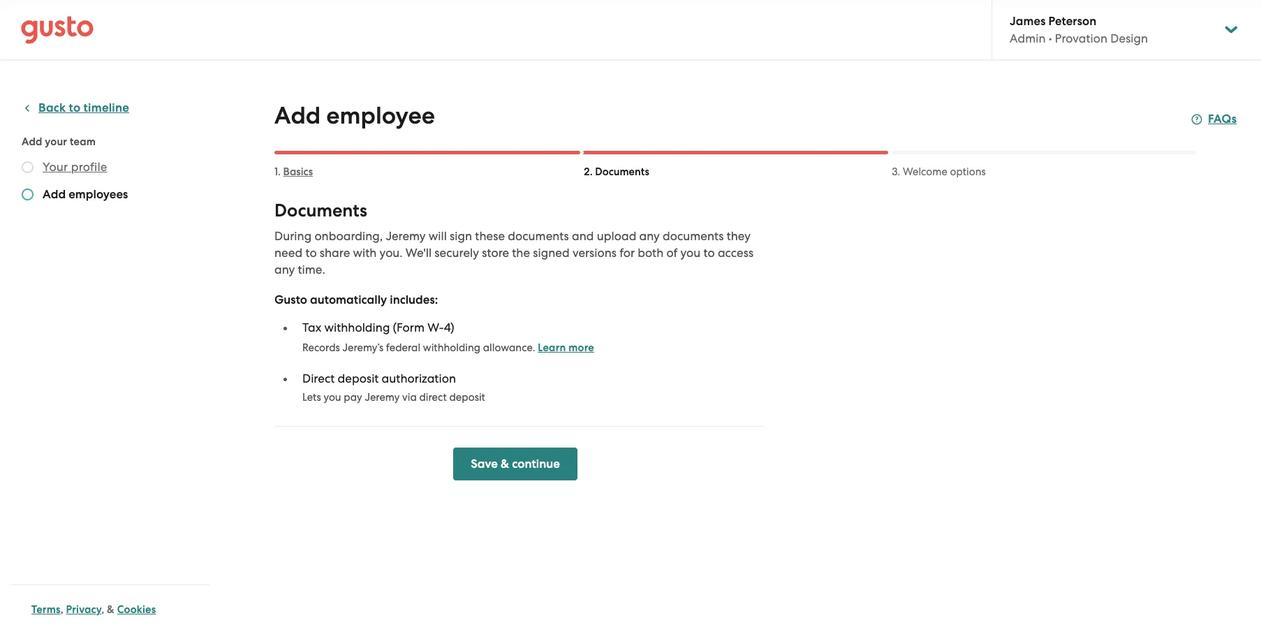 Task type: locate. For each thing, give the bounding box(es) containing it.
we'll
[[406, 246, 432, 260]]

deposit
[[338, 372, 379, 386], [450, 391, 486, 404]]

design
[[1111, 31, 1149, 45]]

terms , privacy , & cookies
[[31, 604, 156, 616]]

list containing tax withholding (form w-4)
[[282, 309, 764, 405]]

0 horizontal spatial documents
[[275, 200, 368, 221]]

deposit up pay
[[338, 372, 379, 386]]

documents
[[595, 166, 650, 178], [275, 200, 368, 221]]

withholding up 'jeremy's'
[[324, 321, 390, 335]]

2 vertical spatial add
[[43, 187, 66, 202]]

tax withholding (form w-4) records jeremy's federal withholding allowance. learn more
[[303, 321, 594, 354]]

& left cookies
[[107, 604, 115, 616]]

2 vertical spatial jeremy
[[365, 391, 400, 404]]

1 vertical spatial you
[[324, 391, 341, 404]]

check image
[[22, 161, 34, 173]]

1 horizontal spatial documents
[[595, 166, 650, 178]]

1 horizontal spatial &
[[501, 457, 510, 472]]

terms
[[31, 604, 61, 616]]

you left pay
[[324, 391, 341, 404]]

your
[[45, 136, 67, 148]]

1 vertical spatial jeremy
[[386, 229, 426, 243]]

jeremy's
[[343, 342, 384, 354]]

0 vertical spatial deposit
[[338, 372, 379, 386]]

jeremy up the we'll
[[386, 229, 426, 243]]

to left access
[[704, 246, 715, 260]]

add for add your team
[[22, 136, 42, 148]]

your
[[43, 160, 68, 174]]

add employees
[[43, 187, 128, 202]]

1 horizontal spatial any
[[640, 229, 660, 243]]

4)
[[444, 321, 455, 335]]

0 horizontal spatial to
[[69, 101, 81, 115]]

withholding down 4)
[[423, 342, 481, 354]]

any
[[640, 229, 660, 243], [275, 263, 295, 277]]

any up both at the top
[[640, 229, 660, 243]]

signed
[[533, 246, 570, 260]]

1 vertical spatial &
[[107, 604, 115, 616]]

,
[[61, 604, 63, 616], [101, 604, 104, 616]]

cookies
[[117, 604, 156, 616]]

faqs button
[[1192, 111, 1238, 128]]

, left cookies
[[101, 604, 104, 616]]

and
[[572, 229, 594, 243]]

jeremy
[[1171, 8, 1216, 24], [386, 229, 426, 243], [365, 391, 400, 404]]

upload
[[597, 229, 637, 243]]

privacy
[[66, 604, 101, 616]]

1 horizontal spatial you
[[681, 246, 701, 260]]

1 vertical spatial deposit
[[450, 391, 486, 404]]

2 horizontal spatial add
[[275, 101, 321, 130]]

the
[[512, 246, 530, 260]]

add for add employee
[[275, 101, 321, 130]]

0 horizontal spatial &
[[107, 604, 115, 616]]

privacy link
[[66, 604, 101, 616]]

&
[[501, 457, 510, 472], [107, 604, 115, 616]]

jeremy left the miller
[[1171, 8, 1216, 24]]

to right back
[[69, 101, 81, 115]]

employee
[[327, 101, 435, 130]]

home image
[[21, 16, 94, 44]]

sign
[[450, 229, 472, 243]]

store
[[482, 246, 509, 260]]

1 horizontal spatial ,
[[101, 604, 104, 616]]

direct
[[303, 372, 335, 386]]

timeline
[[84, 101, 129, 115]]

1 horizontal spatial add
[[43, 187, 66, 202]]

jeremy left via
[[365, 391, 400, 404]]

you right of
[[681, 246, 701, 260]]

access
[[718, 246, 754, 260]]

you
[[681, 246, 701, 260], [324, 391, 341, 404]]

add left the your
[[22, 136, 42, 148]]

learn
[[538, 342, 566, 354]]

you inside direct deposit authorization lets you pay jeremy via direct deposit
[[324, 391, 341, 404]]

cookies button
[[117, 602, 156, 618]]

any down 'need'
[[275, 263, 295, 277]]

1 vertical spatial add
[[22, 136, 42, 148]]

check image
[[22, 189, 34, 201]]

0 vertical spatial you
[[681, 246, 701, 260]]

basics link
[[283, 166, 313, 178]]

0 horizontal spatial ,
[[61, 604, 63, 616]]

1 horizontal spatial deposit
[[450, 391, 486, 404]]

0 vertical spatial withholding
[[324, 321, 390, 335]]

withholding
[[324, 321, 390, 335], [423, 342, 481, 354]]

profile
[[71, 160, 107, 174]]

lets
[[303, 391, 321, 404]]

2 horizontal spatial to
[[704, 246, 715, 260]]

add employees list
[[22, 159, 204, 206]]

during onboarding, jeremy will sign these documents and upload any documents they need to share with you. we'll securely store the signed versions for both of you to access any time.
[[275, 229, 754, 277]]

welcome
[[903, 166, 948, 178]]

gusto automatically includes:
[[275, 293, 438, 307]]

james peterson admin • provation design
[[1010, 14, 1149, 45]]

0 horizontal spatial add
[[22, 136, 42, 148]]

deposit right "direct"
[[450, 391, 486, 404]]

to
[[69, 101, 81, 115], [306, 246, 317, 260], [704, 246, 715, 260]]

1 horizontal spatial withholding
[[423, 342, 481, 354]]

they
[[727, 229, 751, 243]]

documents up 'onboarding,'
[[275, 200, 368, 221]]

automatically
[[310, 293, 387, 307]]

w-
[[428, 321, 444, 335]]

0 vertical spatial &
[[501, 457, 510, 472]]

add up basics
[[275, 101, 321, 130]]

& right the save
[[501, 457, 510, 472]]

, left privacy link
[[61, 604, 63, 616]]

documents up signed at the top of the page
[[508, 229, 569, 243]]

versions
[[573, 246, 617, 260]]

0 horizontal spatial you
[[324, 391, 341, 404]]

0 horizontal spatial documents
[[508, 229, 569, 243]]

basics
[[283, 166, 313, 178]]

0 horizontal spatial withholding
[[324, 321, 390, 335]]

add right check icon
[[43, 187, 66, 202]]

provation
[[1056, 31, 1108, 45]]

team
[[70, 136, 96, 148]]

save
[[471, 457, 498, 472]]

back to timeline
[[38, 101, 129, 115]]

documents
[[508, 229, 569, 243], [663, 229, 724, 243]]

documents up upload
[[595, 166, 650, 178]]

0 vertical spatial add
[[275, 101, 321, 130]]

employees
[[69, 187, 128, 202]]

these
[[475, 229, 505, 243]]

add
[[275, 101, 321, 130], [22, 136, 42, 148], [43, 187, 66, 202]]

to up time.
[[306, 246, 317, 260]]

1 horizontal spatial documents
[[663, 229, 724, 243]]

documents up of
[[663, 229, 724, 243]]

list
[[282, 309, 764, 405]]

terms link
[[31, 604, 61, 616]]

1 vertical spatial any
[[275, 263, 295, 277]]

0 horizontal spatial any
[[275, 263, 295, 277]]

securely
[[435, 246, 479, 260]]

add inside list
[[43, 187, 66, 202]]



Task type: describe. For each thing, give the bounding box(es) containing it.
time.
[[298, 263, 325, 277]]

includes:
[[390, 293, 438, 307]]

add for add employees
[[43, 187, 66, 202]]

your profile
[[43, 160, 107, 174]]

save & continue
[[471, 457, 560, 472]]

•
[[1049, 31, 1053, 45]]

admin
[[1010, 31, 1046, 45]]

welcome options
[[903, 166, 986, 178]]

your profile button
[[43, 159, 107, 175]]

you.
[[380, 246, 403, 260]]

continue
[[512, 457, 560, 472]]

jeremy miller
[[1171, 8, 1255, 24]]

to inside button
[[69, 101, 81, 115]]

options
[[951, 166, 986, 178]]

allowance.
[[483, 342, 536, 354]]

1 documents from the left
[[508, 229, 569, 243]]

direct deposit authorization lets you pay jeremy via direct deposit
[[303, 372, 486, 404]]

back
[[38, 101, 66, 115]]

(form
[[393, 321, 425, 335]]

0 vertical spatial any
[[640, 229, 660, 243]]

direct
[[420, 391, 447, 404]]

peterson
[[1049, 14, 1097, 29]]

2 documents from the left
[[663, 229, 724, 243]]

save & continue button
[[454, 448, 578, 481]]

tax
[[303, 321, 322, 335]]

for
[[620, 246, 635, 260]]

1 vertical spatial documents
[[275, 200, 368, 221]]

onboarding,
[[315, 229, 383, 243]]

via
[[403, 391, 417, 404]]

authorization
[[382, 372, 456, 386]]

with
[[353, 246, 377, 260]]

of
[[667, 246, 678, 260]]

add your team
[[22, 136, 96, 148]]

will
[[429, 229, 447, 243]]

1 horizontal spatial to
[[306, 246, 317, 260]]

jeremy inside direct deposit authorization lets you pay jeremy via direct deposit
[[365, 391, 400, 404]]

& inside button
[[501, 457, 510, 472]]

faqs
[[1209, 112, 1238, 126]]

back to timeline button
[[22, 100, 129, 117]]

learn more button
[[538, 340, 594, 356]]

you inside during onboarding, jeremy will sign these documents and upload any documents they need to share with you. we'll securely store the signed versions for both of you to access any time.
[[681, 246, 701, 260]]

gusto
[[275, 293, 307, 307]]

during
[[275, 229, 312, 243]]

more
[[569, 342, 594, 354]]

both
[[638, 246, 664, 260]]

add employee
[[275, 101, 435, 130]]

2 , from the left
[[101, 604, 104, 616]]

need
[[275, 246, 303, 260]]

federal
[[386, 342, 421, 354]]

share
[[320, 246, 350, 260]]

jeremy inside during onboarding, jeremy will sign these documents and upload any documents they need to share with you. we'll securely store the signed versions for both of you to access any time.
[[386, 229, 426, 243]]

james
[[1010, 14, 1046, 29]]

0 horizontal spatial deposit
[[338, 372, 379, 386]]

1 vertical spatial withholding
[[423, 342, 481, 354]]

pay
[[344, 391, 362, 404]]

0 vertical spatial documents
[[595, 166, 650, 178]]

1 , from the left
[[61, 604, 63, 616]]

miller
[[1219, 8, 1255, 24]]

0 vertical spatial jeremy
[[1171, 8, 1216, 24]]

records
[[303, 342, 340, 354]]



Task type: vqa. For each thing, say whether or not it's contained in the screenshot.
the left 'Federal'
no



